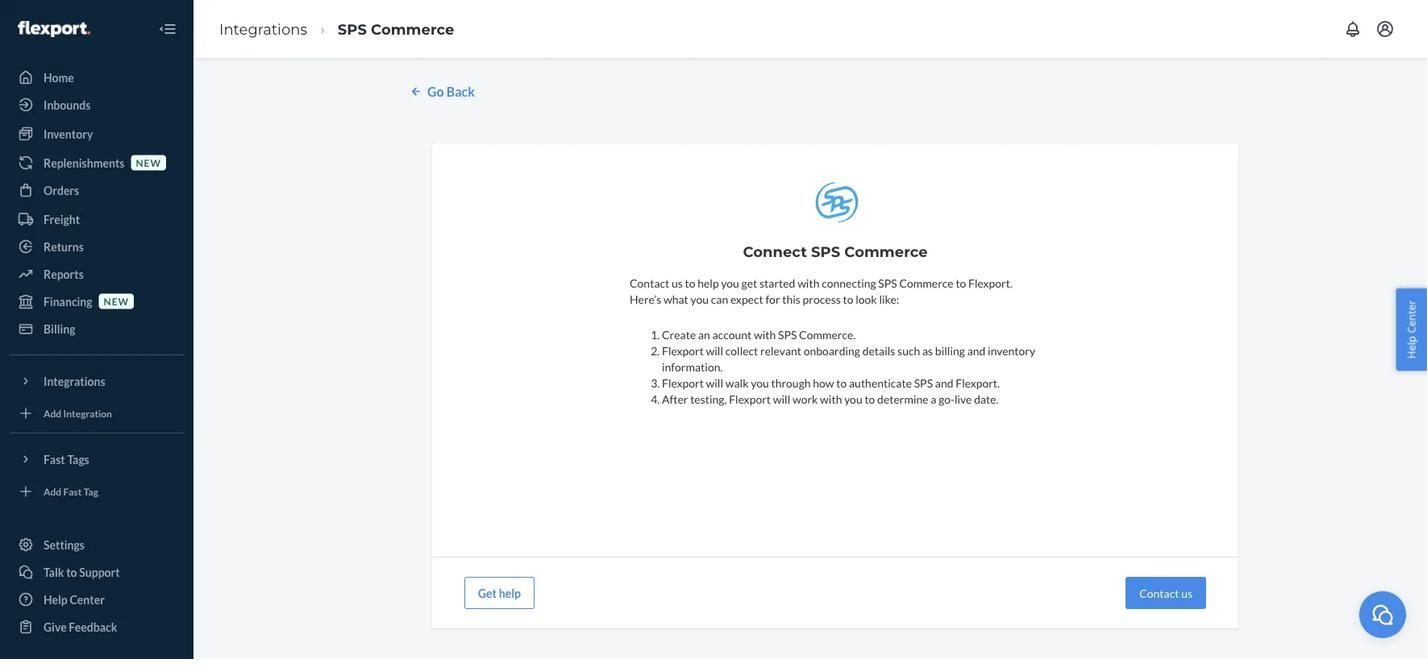 Task type: locate. For each thing, give the bounding box(es) containing it.
contact inside button
[[1140, 587, 1179, 600]]

1 horizontal spatial us
[[1182, 587, 1193, 600]]

to down the connecting
[[843, 293, 854, 306]]

0 vertical spatial with
[[798, 276, 820, 290]]

0 horizontal spatial center
[[70, 593, 105, 607]]

help inside contact us to help you get started with connecting sps commerce to flexport. here's what you can expect for this process to look like:
[[698, 276, 719, 290]]

commerce.
[[799, 328, 856, 342]]

go
[[427, 83, 444, 99]]

commerce up go
[[371, 20, 454, 38]]

1 vertical spatial new
[[104, 296, 129, 307]]

us for contact us to help you get started with connecting sps commerce to flexport. here's what you can expect for this process to look like:
[[672, 276, 683, 290]]

0 horizontal spatial contact
[[630, 276, 670, 290]]

0 vertical spatial new
[[136, 157, 161, 168]]

fast
[[44, 453, 65, 467], [63, 486, 82, 498]]

and right billing
[[967, 344, 986, 358]]

flexport. up date.
[[956, 376, 1000, 390]]

1 horizontal spatial contact
[[1140, 587, 1179, 600]]

1 vertical spatial add
[[44, 486, 61, 498]]

integrations link
[[219, 20, 307, 38]]

1 horizontal spatial help center
[[1404, 301, 1419, 359]]

such
[[898, 344, 920, 358]]

2 vertical spatial commerce
[[900, 276, 954, 290]]

get
[[478, 587, 497, 600]]

contact us link
[[1140, 587, 1193, 600]]

will down through
[[773, 393, 791, 406]]

freight link
[[10, 206, 184, 232]]

open notifications image
[[1344, 19, 1363, 39]]

1 vertical spatial help
[[44, 593, 68, 607]]

will
[[706, 344, 723, 358], [706, 376, 723, 390], [773, 393, 791, 406]]

center inside 'link'
[[70, 593, 105, 607]]

create an account with sps commerce. flexport will collect relevant onboarding details such as billing and inventory information. flexport will walk you through how to authenticate sps and flexport. after testing, flexport will work with you to determine a go-live date.
[[662, 328, 1036, 406]]

add
[[44, 408, 61, 419], [44, 486, 61, 498]]

0 vertical spatial help
[[1404, 336, 1419, 359]]

1 horizontal spatial help
[[698, 276, 719, 290]]

1 horizontal spatial new
[[136, 157, 161, 168]]

1 horizontal spatial integrations
[[219, 20, 307, 38]]

talk to support
[[44, 566, 120, 579]]

0 horizontal spatial help
[[499, 587, 521, 600]]

flexport down create
[[662, 344, 704, 358]]

1 vertical spatial help center
[[44, 593, 105, 607]]

inbounds
[[44, 98, 91, 112]]

to right talk
[[66, 566, 77, 579]]

0 horizontal spatial with
[[754, 328, 776, 342]]

get
[[742, 276, 758, 290]]

add fast tag
[[44, 486, 98, 498]]

us inside button
[[1182, 587, 1193, 600]]

talk to support button
[[10, 560, 184, 585]]

sps inside breadcrumbs navigation
[[338, 20, 367, 38]]

and
[[967, 344, 986, 358], [935, 376, 954, 390]]

1 vertical spatial integrations
[[44, 375, 105, 388]]

account
[[713, 328, 752, 342]]

you left get
[[721, 276, 739, 290]]

like:
[[879, 293, 899, 306]]

close navigation image
[[158, 19, 177, 39]]

1 horizontal spatial and
[[967, 344, 986, 358]]

flexport down walk
[[729, 393, 771, 406]]

1 vertical spatial contact
[[1140, 587, 1179, 600]]

us inside contact us to help you get started with connecting sps commerce to flexport. here's what you can expect for this process to look like:
[[672, 276, 683, 290]]

to up what on the top left
[[685, 276, 696, 290]]

with
[[798, 276, 820, 290], [754, 328, 776, 342], [820, 393, 842, 406]]

started
[[760, 276, 796, 290]]

with up relevant
[[754, 328, 776, 342]]

0 vertical spatial contact
[[630, 276, 670, 290]]

us
[[672, 276, 683, 290], [1182, 587, 1193, 600]]

commerce
[[371, 20, 454, 38], [845, 243, 928, 261], [900, 276, 954, 290]]

inventory
[[44, 127, 93, 141]]

new
[[136, 157, 161, 168], [104, 296, 129, 307]]

commerce up as
[[900, 276, 954, 290]]

go back button
[[408, 82, 475, 101]]

expect
[[731, 293, 763, 306]]

1 vertical spatial and
[[935, 376, 954, 390]]

for
[[766, 293, 780, 306]]

0 vertical spatial help
[[698, 276, 719, 290]]

center
[[1404, 301, 1419, 334], [70, 593, 105, 607]]

contact
[[630, 276, 670, 290], [1140, 587, 1179, 600]]

live
[[955, 393, 972, 406]]

contact inside contact us to help you get started with connecting sps commerce to flexport. here's what you can expect for this process to look like:
[[630, 276, 670, 290]]

with up process
[[798, 276, 820, 290]]

this
[[782, 293, 801, 306]]

add inside add integration link
[[44, 408, 61, 419]]

information.
[[662, 360, 723, 374]]

0 vertical spatial add
[[44, 408, 61, 419]]

contact for contact us to help you get started with connecting sps commerce to flexport. here's what you can expect for this process to look like:
[[630, 276, 670, 290]]

add inside add fast tag link
[[44, 486, 61, 498]]

you left "can"
[[691, 293, 709, 306]]

1 vertical spatial fast
[[63, 486, 82, 498]]

0 vertical spatial flexport.
[[969, 276, 1013, 290]]

0 horizontal spatial help
[[44, 593, 68, 607]]

us for contact us
[[1182, 587, 1193, 600]]

0 horizontal spatial integrations
[[44, 375, 105, 388]]

0 vertical spatial commerce
[[371, 20, 454, 38]]

1 vertical spatial flexport.
[[956, 376, 1000, 390]]

0 vertical spatial and
[[967, 344, 986, 358]]

will down an
[[706, 344, 723, 358]]

1 horizontal spatial help
[[1404, 336, 1419, 359]]

connect
[[743, 243, 807, 261]]

will up testing,
[[706, 376, 723, 390]]

an
[[698, 328, 710, 342]]

0 horizontal spatial new
[[104, 296, 129, 307]]

fast left tag
[[63, 486, 82, 498]]

flexport. up inventory
[[969, 276, 1013, 290]]

open account menu image
[[1376, 19, 1395, 39]]

breadcrumbs navigation
[[206, 6, 467, 53]]

integration
[[63, 408, 112, 419]]

fast left tags
[[44, 453, 65, 467]]

to down authenticate
[[865, 393, 875, 406]]

flexport. inside contact us to help you get started with connecting sps commerce to flexport. here's what you can expect for this process to look like:
[[969, 276, 1013, 290]]

1 horizontal spatial with
[[798, 276, 820, 290]]

0 vertical spatial integrations
[[219, 20, 307, 38]]

contact us
[[1140, 587, 1193, 600]]

returns
[[44, 240, 84, 254]]

flexport up after
[[662, 376, 704, 390]]

add left integration
[[44, 408, 61, 419]]

give feedback button
[[10, 615, 184, 640]]

give
[[44, 621, 67, 634]]

help up "can"
[[698, 276, 719, 290]]

0 vertical spatial fast
[[44, 453, 65, 467]]

inventory
[[988, 344, 1036, 358]]

determine
[[877, 393, 929, 406]]

support
[[79, 566, 120, 579]]

commerce up like:
[[845, 243, 928, 261]]

0 horizontal spatial us
[[672, 276, 683, 290]]

home
[[44, 71, 74, 84]]

0 horizontal spatial and
[[935, 376, 954, 390]]

help right get
[[499, 587, 521, 600]]

2 vertical spatial with
[[820, 393, 842, 406]]

2 add from the top
[[44, 486, 61, 498]]

integrations
[[219, 20, 307, 38], [44, 375, 105, 388]]

0 horizontal spatial help center
[[44, 593, 105, 607]]

go-
[[939, 393, 955, 406]]

with down how
[[820, 393, 842, 406]]

new for financing
[[104, 296, 129, 307]]

new down "reports" link
[[104, 296, 129, 307]]

flexport
[[662, 344, 704, 358], [662, 376, 704, 390], [729, 393, 771, 406]]

1 vertical spatial help
[[499, 587, 521, 600]]

flexport.
[[969, 276, 1013, 290], [956, 376, 1000, 390]]

0 vertical spatial will
[[706, 344, 723, 358]]

help center
[[1404, 301, 1419, 359], [44, 593, 105, 607]]

1 add from the top
[[44, 408, 61, 419]]

sps
[[338, 20, 367, 38], [811, 243, 840, 261], [879, 276, 897, 290], [778, 328, 797, 342], [914, 376, 933, 390]]

add down fast tags
[[44, 486, 61, 498]]

and up go-
[[935, 376, 954, 390]]

new up the orders link at the left top of page
[[136, 157, 161, 168]]

1 vertical spatial center
[[70, 593, 105, 607]]

1 horizontal spatial center
[[1404, 301, 1419, 334]]

2 horizontal spatial with
[[820, 393, 842, 406]]

0 vertical spatial help center
[[1404, 301, 1419, 359]]

you
[[721, 276, 739, 290], [691, 293, 709, 306], [751, 376, 769, 390], [844, 393, 863, 406]]

center inside button
[[1404, 301, 1419, 334]]

talk
[[44, 566, 64, 579]]

get help
[[478, 587, 521, 600]]

contact for contact us
[[1140, 587, 1179, 600]]

0 vertical spatial us
[[672, 276, 683, 290]]

to
[[685, 276, 696, 290], [956, 276, 966, 290], [843, 293, 854, 306], [837, 376, 847, 390], [865, 393, 875, 406], [66, 566, 77, 579]]

fast tags button
[[10, 447, 184, 473]]

1 vertical spatial us
[[1182, 587, 1193, 600]]

0 vertical spatial center
[[1404, 301, 1419, 334]]

tag
[[84, 486, 98, 498]]



Task type: describe. For each thing, give the bounding box(es) containing it.
billing link
[[10, 316, 184, 342]]

sps commerce link
[[338, 20, 454, 38]]

work
[[793, 393, 818, 406]]

help center button
[[1396, 288, 1427, 371]]

reports
[[44, 267, 84, 281]]

connecting
[[822, 276, 876, 290]]

orders link
[[10, 177, 184, 203]]

financing
[[44, 295, 92, 308]]

can
[[711, 293, 728, 306]]

help inside button
[[1404, 336, 1419, 359]]

help center link
[[10, 587, 184, 613]]

what
[[664, 293, 689, 306]]

date.
[[974, 393, 999, 406]]

you down authenticate
[[844, 393, 863, 406]]

add integration link
[[10, 401, 184, 427]]

to right how
[[837, 376, 847, 390]]

settings link
[[10, 532, 184, 558]]

flexport logo image
[[18, 21, 90, 37]]

tags
[[67, 453, 89, 467]]

you right walk
[[751, 376, 769, 390]]

1 vertical spatial commerce
[[845, 243, 928, 261]]

back
[[447, 83, 475, 99]]

onboarding
[[804, 344, 860, 358]]

sps commerce
[[338, 20, 454, 38]]

fast inside dropdown button
[[44, 453, 65, 467]]

sps inside contact us to help you get started with connecting sps commerce to flexport. here's what you can expect for this process to look like:
[[879, 276, 897, 290]]

how
[[813, 376, 834, 390]]

collect
[[726, 344, 758, 358]]

flexport. inside create an account with sps commerce. flexport will collect relevant onboarding details such as billing and inventory information. flexport will walk you through how to authenticate sps and flexport. after testing, flexport will work with you to determine a go-live date.
[[956, 376, 1000, 390]]

a
[[931, 393, 937, 406]]

freight
[[44, 212, 80, 226]]

as
[[923, 344, 933, 358]]

add fast tag link
[[10, 479, 184, 505]]

connect sps commerce
[[743, 243, 928, 261]]

add for add fast tag
[[44, 486, 61, 498]]

to inside button
[[66, 566, 77, 579]]

billing
[[935, 344, 965, 358]]

add for add integration
[[44, 408, 61, 419]]

help center inside 'link'
[[44, 593, 105, 607]]

commerce inside breadcrumbs navigation
[[371, 20, 454, 38]]

help inside button
[[499, 587, 521, 600]]

integrations inside dropdown button
[[44, 375, 105, 388]]

returns link
[[10, 234, 184, 260]]

home link
[[10, 65, 184, 90]]

new for replenishments
[[136, 157, 161, 168]]

look
[[856, 293, 877, 306]]

process
[[803, 293, 841, 306]]

ojiud image
[[1371, 603, 1395, 627]]

inventory link
[[10, 121, 184, 147]]

here's
[[630, 293, 662, 306]]

authenticate
[[849, 376, 912, 390]]

commerce inside contact us to help you get started with connecting sps commerce to flexport. here's what you can expect for this process to look like:
[[900, 276, 954, 290]]

2 vertical spatial flexport
[[729, 393, 771, 406]]

add integration
[[44, 408, 112, 419]]

reports link
[[10, 261, 184, 287]]

orders
[[44, 183, 79, 197]]

2 vertical spatial will
[[773, 393, 791, 406]]

help inside 'link'
[[44, 593, 68, 607]]

create
[[662, 328, 696, 342]]

integrations inside breadcrumbs navigation
[[219, 20, 307, 38]]

billing
[[44, 322, 75, 336]]

walk
[[726, 376, 749, 390]]

contact us button
[[1126, 577, 1206, 610]]

to up billing
[[956, 276, 966, 290]]

help center inside button
[[1404, 301, 1419, 359]]

through
[[771, 376, 811, 390]]

1 vertical spatial flexport
[[662, 376, 704, 390]]

1 vertical spatial will
[[706, 376, 723, 390]]

inbounds link
[[10, 92, 184, 118]]

1 vertical spatial with
[[754, 328, 776, 342]]

0 vertical spatial flexport
[[662, 344, 704, 358]]

get help button
[[465, 577, 535, 610]]

settings
[[44, 538, 85, 552]]

fast tags
[[44, 453, 89, 467]]

with inside contact us to help you get started with connecting sps commerce to flexport. here's what you can expect for this process to look like:
[[798, 276, 820, 290]]

go back
[[427, 83, 475, 99]]

relevant
[[761, 344, 802, 358]]

after
[[662, 393, 688, 406]]

testing,
[[690, 393, 727, 406]]

integrations button
[[10, 369, 184, 394]]

give feedback
[[44, 621, 117, 634]]

details
[[863, 344, 895, 358]]

feedback
[[69, 621, 117, 634]]

contact us to help you get started with connecting sps commerce to flexport. here's what you can expect for this process to look like:
[[630, 276, 1013, 306]]

replenishments
[[44, 156, 125, 170]]



Task type: vqa. For each thing, say whether or not it's contained in the screenshot.
the "details"
yes



